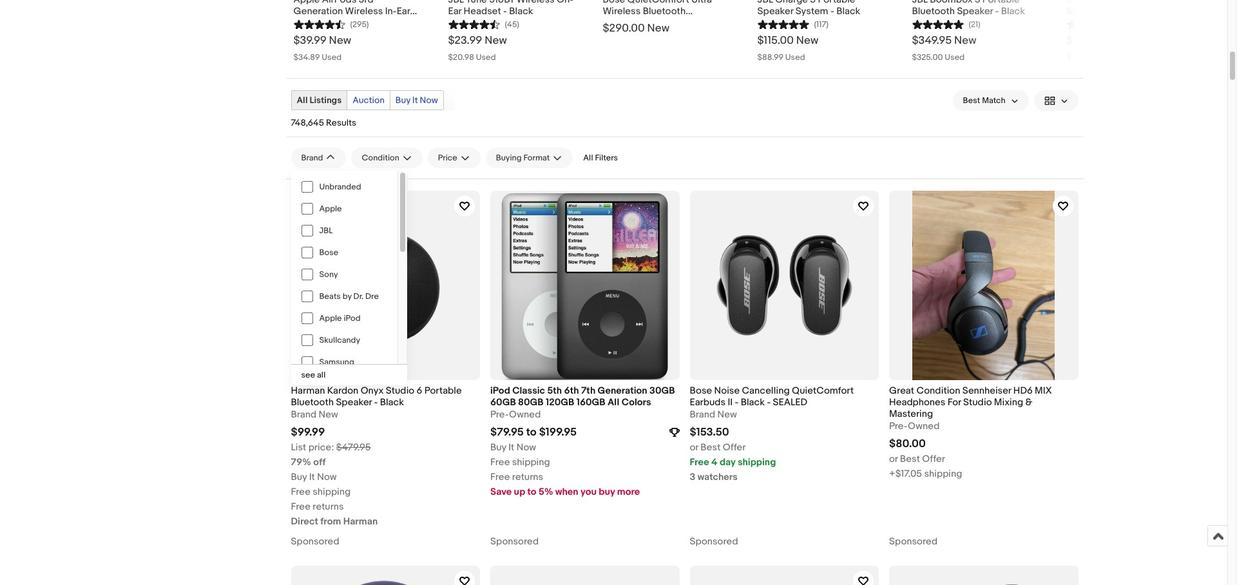 Task type: vqa. For each thing, say whether or not it's contained in the screenshot.
Wall,
no



Task type: locate. For each thing, give the bounding box(es) containing it.
black left 6
[[380, 396, 404, 409]]

1 vertical spatial to
[[528, 486, 537, 498]]

510bt
[[489, 0, 515, 6]]

1 vertical spatial bluetooth
[[291, 396, 334, 409]]

used inside $23.99 new $20.98 used
[[476, 52, 496, 63]]

bluetooth
[[912, 5, 955, 18], [291, 396, 334, 409]]

used right $88.99
[[786, 52, 806, 63]]

quietcomfort
[[792, 385, 854, 397]]

buy down $79.95
[[491, 442, 507, 454]]

jbl inside jbl partybox 310 portable speaker - black
[[1067, 0, 1083, 6]]

speaker up $379.95 at the top right of page
[[1067, 5, 1103, 18]]

shipping inside harman kardon onyx studio 6 portable bluetooth speaker - black brand new $99.99 list price: $479.95 79% off buy it now free shipping free returns direct from harman
[[313, 486, 351, 498]]

2 horizontal spatial now
[[517, 442, 536, 454]]

shipping up the from
[[313, 486, 351, 498]]

black right "ii"
[[741, 396, 765, 409]]

black inside 'bose noise cancelling quietcomfort earbuds ii - black - sealed brand new $153.50 or best offer free 4 day shipping 3 watchers'
[[741, 396, 765, 409]]

pre- inside great condition sennheiser hd6 mix headphones for studio mixing & mastering pre-owned $80.00 or best offer +$17.05 shipping
[[890, 421, 908, 433]]

new for $290.00 new
[[648, 22, 670, 35]]

1 horizontal spatial or
[[890, 453, 898, 466]]

- right boombox
[[996, 5, 999, 18]]

1 horizontal spatial returns
[[512, 471, 544, 484]]

1 horizontal spatial bluetooth
[[912, 5, 955, 18]]

black
[[509, 5, 533, 18], [837, 5, 861, 18], [1002, 5, 1026, 18], [1111, 5, 1135, 18], [380, 396, 404, 409], [741, 396, 765, 409]]

sony link
[[291, 264, 397, 286]]

studio inside great condition sennheiser hd6 mix headphones for studio mixing & mastering pre-owned $80.00 or best offer +$17.05 shipping
[[964, 396, 992, 409]]

1 used from the left
[[322, 52, 342, 63]]

great
[[890, 385, 915, 397]]

shipping right +$17.05
[[925, 468, 963, 480]]

1 vertical spatial buy
[[491, 442, 507, 454]]

60gb
[[491, 396, 516, 409]]

offer up day
[[723, 442, 746, 454]]

brand inside 'bose noise cancelling quietcomfort earbuds ii - black - sealed brand new $153.50 or best offer free 4 day shipping 3 watchers'
[[690, 409, 716, 421]]

2 vertical spatial all
[[608, 396, 620, 409]]

jbl link
[[291, 220, 397, 242]]

brand up $99.99
[[291, 409, 317, 421]]

headphones
[[890, 396, 946, 409]]

2 vertical spatial it
[[309, 471, 315, 484]]

1 horizontal spatial pre-
[[890, 421, 908, 433]]

portable inside harman kardon onyx studio 6 portable bluetooth speaker - black brand new $99.99 list price: $479.95 79% off buy it now free shipping free returns direct from harman
[[425, 385, 462, 397]]

0 vertical spatial bose
[[319, 248, 339, 258]]

jbl inside jbl charge 5 portable speaker system - black
[[758, 0, 774, 6]]

- inside jbl tune 510bt wireless on- ear headset - black
[[504, 5, 507, 18]]

1 vertical spatial it
[[509, 442, 515, 454]]

portable for $379.95 new
[[1143, 0, 1181, 6]]

returns inside harman kardon onyx studio 6 portable bluetooth speaker - black brand new $99.99 list price: $479.95 79% off buy it now free shipping free returns direct from harman
[[313, 501, 344, 513]]

generation up $39.99
[[294, 5, 343, 18]]

new inside $379.95 new $354.99 used
[[1109, 34, 1131, 47]]

returns inside $79.95 to $199.95 buy it now free shipping free returns save up to 5% when you buy more
[[512, 471, 544, 484]]

used for $39.99
[[322, 52, 342, 63]]

sponsored for $99.99
[[291, 536, 340, 548]]

ipod classic 5th 6th 7th generation 30gb 60gb 80gb 120gb 160gb all colors image
[[491, 191, 680, 380]]

5 out of 5 stars image
[[912, 18, 964, 30], [1067, 18, 1119, 30]]

on-
[[557, 0, 574, 6]]

1 horizontal spatial offer
[[923, 453, 946, 466]]

5 out of 5 stars image up $379.95 at the top right of page
[[1067, 18, 1119, 30]]

+$17.05
[[890, 468, 923, 480]]

5 out of 5 stars image for $379.95
[[1067, 18, 1119, 30]]

1 horizontal spatial now
[[420, 95, 438, 106]]

new down "ii"
[[718, 409, 737, 421]]

jbl inside jbl tune 510bt wireless on- ear headset - black
[[448, 0, 464, 6]]

ear right 3rd at top
[[397, 5, 410, 18]]

apple inside apple airpods 3rd generation wireless in-ear headset - white
[[294, 0, 320, 6]]

harman
[[291, 385, 325, 397], [343, 516, 378, 528]]

apple ipod
[[319, 313, 361, 324]]

apple up '(295)' link
[[294, 0, 320, 6]]

black right 5
[[837, 5, 861, 18]]

now inside "link"
[[420, 95, 438, 106]]

black inside harman kardon onyx studio 6 portable bluetooth speaker - black brand new $99.99 list price: $479.95 79% off buy it now free shipping free returns direct from harman
[[380, 396, 404, 409]]

2 vertical spatial apple
[[319, 313, 342, 324]]

used right $20.98
[[476, 52, 496, 63]]

shipping
[[512, 457, 550, 469], [738, 457, 776, 469], [925, 468, 963, 480], [313, 486, 351, 498]]

offer
[[723, 442, 746, 454], [923, 453, 946, 466]]

speaker down see all button
[[336, 396, 372, 409]]

jbl inside 'link'
[[319, 226, 333, 236]]

jbl tune 510bt wireless on- ear headset - black link
[[448, 0, 577, 18]]

$290.00 new
[[603, 22, 670, 35]]

0 horizontal spatial 5 out of 5 stars image
[[912, 18, 964, 30]]

black inside jbl charge 5 portable speaker system - black
[[837, 5, 861, 18]]

ear left tune
[[448, 5, 462, 18]]

jbl partybox 310 portable speaker - black link
[[1067, 0, 1196, 18]]

buy right auction in the top left of the page
[[396, 95, 411, 106]]

used for $23.99
[[476, 52, 496, 63]]

2 5 out of 5 stars image from the left
[[1067, 18, 1119, 30]]

owned inside great condition sennheiser hd6 mix headphones for studio mixing & mastering pre-owned $80.00 or best offer +$17.05 shipping
[[908, 421, 940, 433]]

jbl left tune
[[448, 0, 464, 6]]

owned down mastering
[[908, 421, 940, 433]]

1 horizontal spatial ear
[[448, 5, 462, 18]]

now down $79.95
[[517, 442, 536, 454]]

top rated plus image
[[669, 428, 680, 438]]

748,645
[[291, 118, 324, 128]]

- left white
[[333, 17, 337, 29]]

brand
[[301, 153, 323, 163], [291, 409, 317, 421], [690, 409, 716, 421]]

0 vertical spatial returns
[[512, 471, 544, 484]]

new down '(295)' link
[[329, 34, 351, 47]]

new for $23.99 new $20.98 used
[[485, 34, 507, 47]]

speaker inside jbl charge 5 portable speaker system - black
[[758, 5, 794, 18]]

0 horizontal spatial ear
[[397, 5, 410, 18]]

mix
[[1035, 385, 1053, 397]]

&
[[1026, 396, 1033, 409]]

1 horizontal spatial 3
[[975, 0, 981, 6]]

buy
[[599, 486, 615, 498]]

-
[[504, 5, 507, 18], [831, 5, 835, 18], [996, 5, 999, 18], [1105, 5, 1109, 18], [333, 17, 337, 29], [374, 396, 378, 409], [735, 396, 739, 409], [767, 396, 771, 409]]

studio right for
[[964, 396, 992, 409]]

ipod
[[344, 313, 361, 324], [491, 385, 510, 397]]

3 up (21)
[[975, 0, 981, 6]]

2 4.6 out of 5 stars image from the left
[[448, 18, 500, 30]]

2 vertical spatial now
[[317, 471, 337, 484]]

1 sponsored from the left
[[291, 536, 340, 548]]

0 horizontal spatial 3
[[690, 471, 696, 484]]

great condition sennheiser hd6 mix headphones for studio mixing & mastering image
[[890, 191, 1079, 380]]

samsung link
[[291, 352, 397, 373]]

returns up the from
[[313, 501, 344, 513]]

jbl left charge at the right of the page
[[758, 0, 774, 6]]

ipod down beats by dr. dre at the left of page
[[344, 313, 361, 324]]

mixing
[[995, 396, 1024, 409]]

2 vertical spatial buy
[[291, 471, 307, 484]]

ear inside apple airpods 3rd generation wireless in-ear headset - white
[[397, 5, 410, 18]]

portable right 5
[[818, 0, 856, 6]]

0 horizontal spatial pre-
[[491, 409, 509, 421]]

0 horizontal spatial now
[[317, 471, 337, 484]]

1 horizontal spatial headset
[[464, 5, 501, 18]]

new down (21)
[[955, 34, 977, 47]]

0 vertical spatial 3
[[975, 0, 981, 6]]

pre- down mastering
[[890, 421, 908, 433]]

great condition sennheiser hd6 mix headphones for studio mixing & mastering pre-owned $80.00 or best offer +$17.05 shipping
[[890, 385, 1053, 480]]

all inside the all listings link
[[297, 95, 308, 106]]

0 horizontal spatial 4.6 out of 5 stars image
[[294, 18, 345, 30]]

harman kardon onyx studio 6 portable bluetooth speaker - black brand new $99.99 list price: $479.95 79% off buy it now free shipping free returns direct from harman
[[291, 385, 462, 528]]

jbl
[[448, 0, 464, 6], [758, 0, 774, 6], [912, 0, 928, 6], [1067, 0, 1083, 6], [319, 226, 333, 236]]

1 horizontal spatial buy
[[396, 95, 411, 106]]

1 vertical spatial ipod
[[491, 385, 510, 397]]

speaker inside jbl partybox 310 portable speaker - black
[[1067, 5, 1103, 18]]

4
[[712, 457, 718, 469]]

new for $379.95 new $354.99 used
[[1109, 34, 1131, 47]]

buy inside "link"
[[396, 95, 411, 106]]

1 horizontal spatial studio
[[964, 396, 992, 409]]

0 horizontal spatial best
[[701, 442, 721, 454]]

results
[[326, 118, 357, 128]]

portable right boombox
[[983, 0, 1020, 6]]

bose link
[[291, 242, 397, 264]]

1 horizontal spatial 4.6 out of 5 stars image
[[448, 18, 500, 30]]

0 vertical spatial now
[[420, 95, 438, 106]]

wireless up (295)
[[345, 5, 383, 18]]

(21) link
[[912, 18, 981, 30]]

3 left the watchers at the right bottom of page
[[690, 471, 696, 484]]

apple down the beats
[[319, 313, 342, 324]]

speaker up (21)
[[958, 5, 994, 18]]

new up $99.99
[[319, 409, 338, 421]]

5 out of 5 stars image for $349.95
[[912, 18, 964, 30]]

1 vertical spatial returns
[[313, 501, 344, 513]]

0 vertical spatial all
[[297, 95, 308, 106]]

0 horizontal spatial owned
[[509, 409, 541, 421]]

1 horizontal spatial generation
[[598, 385, 648, 397]]

best inside great condition sennheiser hd6 mix headphones for studio mixing & mastering pre-owned $80.00 or best offer +$17.05 shipping
[[900, 453, 921, 466]]

1 horizontal spatial it
[[413, 95, 418, 106]]

more
[[617, 486, 640, 498]]

it
[[413, 95, 418, 106], [509, 442, 515, 454], [309, 471, 315, 484]]

ipod left classic
[[491, 385, 510, 397]]

1 horizontal spatial all
[[584, 153, 593, 163]]

to right up
[[528, 486, 537, 498]]

0 vertical spatial generation
[[294, 5, 343, 18]]

all inside ipod classic 5th 6th 7th generation 30gb 60gb 80gb 120gb 160gb all colors pre-owned
[[608, 396, 620, 409]]

to
[[527, 426, 537, 439], [528, 486, 537, 498]]

2 horizontal spatial all
[[608, 396, 620, 409]]

1 horizontal spatial owned
[[908, 421, 940, 433]]

3 inside 'bose noise cancelling quietcomfort earbuds ii - black - sealed brand new $153.50 or best offer free 4 day shipping 3 watchers'
[[690, 471, 696, 484]]

used right '$34.89'
[[322, 52, 342, 63]]

day
[[720, 457, 736, 469]]

bose noise cancelling quietcomfort earbuds ii - black - sealed link
[[690, 385, 879, 409]]

1 horizontal spatial bose
[[690, 385, 712, 397]]

$99.99
[[291, 426, 325, 439]]

0 vertical spatial ipod
[[344, 313, 361, 324]]

0 horizontal spatial bluetooth
[[291, 396, 334, 409]]

best down $153.50
[[701, 442, 721, 454]]

new inside 'bose noise cancelling quietcomfort earbuds ii - black - sealed brand new $153.50 or best offer free 4 day shipping 3 watchers'
[[718, 409, 737, 421]]

0 horizontal spatial harman
[[291, 385, 325, 397]]

1 4.6 out of 5 stars image from the left
[[294, 18, 345, 30]]

0 horizontal spatial returns
[[313, 501, 344, 513]]

bluetooth down see all
[[291, 396, 334, 409]]

portable
[[818, 0, 856, 6], [983, 0, 1020, 6], [1143, 0, 1181, 6], [425, 385, 462, 397]]

black up (45)
[[509, 5, 533, 18]]

buy it now
[[396, 95, 438, 106]]

1 horizontal spatial harman
[[343, 516, 378, 528]]

portable for $115.00 new
[[818, 0, 856, 6]]

bose
[[319, 248, 339, 258], [690, 385, 712, 397]]

ipod classic 5th 6th 7th generation 30gb 60gb 80gb 120gb 160gb all colors link
[[491, 385, 680, 409]]

wireless left on-
[[517, 0, 555, 6]]

used inside $115.00 new $88.99 used
[[786, 52, 806, 63]]

jbl left boombox
[[912, 0, 928, 6]]

wireless
[[517, 0, 555, 6], [345, 5, 383, 18]]

new right $290.00
[[648, 22, 670, 35]]

5 used from the left
[[1100, 52, 1120, 63]]

4.6 out of 5 stars image up the $23.99 on the left of page
[[448, 18, 500, 30]]

ear
[[397, 5, 410, 18], [448, 5, 462, 18]]

4.6 out of 5 stars image for $39.99
[[294, 18, 345, 30]]

jbl boombox 3 portable bluetooth speaker - black link
[[912, 0, 1041, 18]]

shipping up up
[[512, 457, 550, 469]]

new for $39.99 new $34.89 used
[[329, 34, 351, 47]]

portable inside jbl charge 5 portable speaker system - black
[[818, 0, 856, 6]]

used inside $379.95 new $354.99 used
[[1100, 52, 1120, 63]]

or up +$17.05
[[890, 453, 898, 466]]

brand inside harman kardon onyx studio 6 portable bluetooth speaker - black brand new $99.99 list price: $479.95 79% off buy it now free shipping free returns direct from harman
[[291, 409, 317, 421]]

all
[[297, 95, 308, 106], [584, 153, 593, 163], [608, 396, 620, 409]]

1 horizontal spatial ipod
[[491, 385, 510, 397]]

wireless inside jbl tune 510bt wireless on- ear headset - black
[[517, 0, 555, 6]]

harman kardon onyx studio 6 portable bluetooth speaker - black image
[[291, 191, 480, 380]]

portable inside jbl boombox 3 portable bluetooth speaker - black
[[983, 0, 1020, 6]]

shipping right day
[[738, 457, 776, 469]]

used for $349.95
[[945, 52, 965, 63]]

2 ear from the left
[[448, 5, 462, 18]]

0 vertical spatial bluetooth
[[912, 5, 955, 18]]

you
[[581, 486, 597, 498]]

1 ear from the left
[[397, 5, 410, 18]]

0 horizontal spatial generation
[[294, 5, 343, 18]]

offer down $80.00
[[923, 453, 946, 466]]

0 vertical spatial buy
[[396, 95, 411, 106]]

all up 748,645
[[297, 95, 308, 106]]

now right auction in the top left of the page
[[420, 95, 438, 106]]

generation right the 7th at the left of the page
[[598, 385, 648, 397]]

0 horizontal spatial headset
[[294, 17, 331, 29]]

new for $115.00 new $88.99 used
[[797, 34, 819, 47]]

ipod inside ipod classic 5th 6th 7th generation 30gb 60gb 80gb 120gb 160gb all colors pre-owned
[[491, 385, 510, 397]]

sponsored for $153.50
[[690, 536, 739, 548]]

used right $354.99
[[1100, 52, 1120, 63]]

portable inside jbl partybox 310 portable speaker - black
[[1143, 0, 1181, 6]]

jbl for $379.95 new
[[1067, 0, 1083, 6]]

- up (45)
[[504, 5, 507, 18]]

new inside $349.95 new $325.00 used
[[955, 34, 977, 47]]

new down (45) link
[[485, 34, 507, 47]]

best inside 'bose noise cancelling quietcomfort earbuds ii - black - sealed brand new $153.50 or best offer free 4 day shipping 3 watchers'
[[701, 442, 721, 454]]

black right boombox
[[1002, 5, 1026, 18]]

1 vertical spatial generation
[[598, 385, 648, 397]]

brand down earbuds
[[690, 409, 716, 421]]

- left 310
[[1105, 5, 1109, 18]]

1 vertical spatial bose
[[690, 385, 712, 397]]

0 horizontal spatial or
[[690, 442, 699, 454]]

black up $379.95 new $354.99 used
[[1111, 5, 1135, 18]]

black inside jbl boombox 3 portable bluetooth speaker - black
[[1002, 5, 1026, 18]]

1 vertical spatial 3
[[690, 471, 696, 484]]

all inside all filters button
[[584, 153, 593, 163]]

4 used from the left
[[945, 52, 965, 63]]

pre- down 60gb
[[491, 409, 509, 421]]

jbl left partybox
[[1067, 0, 1083, 6]]

used right $325.00
[[945, 52, 965, 63]]

condition
[[917, 385, 961, 397]]

new inside $115.00 new $88.99 used
[[797, 34, 819, 47]]

1 vertical spatial harman
[[343, 516, 378, 528]]

4 sponsored from the left
[[890, 536, 938, 548]]

jbl down apple link
[[319, 226, 333, 236]]

0 horizontal spatial studio
[[386, 385, 415, 397]]

0 horizontal spatial wireless
[[345, 5, 383, 18]]

$290.00
[[603, 22, 645, 35]]

brand button
[[291, 148, 346, 168]]

portable right 6
[[425, 385, 462, 397]]

buy
[[396, 95, 411, 106], [491, 442, 507, 454], [291, 471, 307, 484]]

- right kardon
[[374, 396, 378, 409]]

shipping inside $79.95 to $199.95 buy it now free shipping free returns save up to 5% when you buy more
[[512, 457, 550, 469]]

buy down 79%
[[291, 471, 307, 484]]

all for all listings
[[297, 95, 308, 106]]

4.6 out of 5 stars image up $39.99
[[294, 18, 345, 30]]

0 horizontal spatial buy
[[291, 471, 307, 484]]

portable right 310
[[1143, 0, 1181, 6]]

or down $153.50
[[690, 442, 699, 454]]

748,645 results
[[291, 118, 357, 128]]

1 horizontal spatial best
[[900, 453, 921, 466]]

1 vertical spatial all
[[584, 153, 593, 163]]

generation
[[294, 5, 343, 18], [598, 385, 648, 397]]

returns up up
[[512, 471, 544, 484]]

apple down unbranded
[[319, 204, 342, 214]]

5 out of 5 stars image up $349.95
[[912, 18, 964, 30]]

3 sponsored from the left
[[690, 536, 739, 548]]

headset inside jbl tune 510bt wireless on- ear headset - black
[[464, 5, 501, 18]]

classic
[[513, 385, 545, 397]]

0 horizontal spatial offer
[[723, 442, 746, 454]]

it right auction link
[[413, 95, 418, 106]]

to right $79.95
[[527, 426, 537, 439]]

used inside $39.99 new $34.89 used
[[322, 52, 342, 63]]

1 vertical spatial apple
[[319, 204, 342, 214]]

best down $80.00
[[900, 453, 921, 466]]

sony
[[319, 270, 338, 280]]

$39.99 new $34.89 used
[[294, 34, 351, 63]]

3
[[975, 0, 981, 6], [690, 471, 696, 484]]

2 horizontal spatial it
[[509, 442, 515, 454]]

unbranded
[[319, 182, 361, 192]]

0 vertical spatial apple
[[294, 0, 320, 6]]

used inside $349.95 new $325.00 used
[[945, 52, 965, 63]]

owned inside ipod classic 5th 6th 7th generation 30gb 60gb 80gb 120gb 160gb all colors pre-owned
[[509, 409, 541, 421]]

$199.95
[[539, 426, 577, 439]]

jbl for $349.95 new
[[912, 0, 928, 6]]

- left 'sealed'
[[767, 396, 771, 409]]

all right 160gb
[[608, 396, 620, 409]]

it inside "link"
[[413, 95, 418, 106]]

new down (117)
[[797, 34, 819, 47]]

bluetooth up $349.95
[[912, 5, 955, 18]]

1 vertical spatial now
[[517, 442, 536, 454]]

jbl inside jbl boombox 3 portable bluetooth speaker - black
[[912, 0, 928, 6]]

0 vertical spatial harman
[[291, 385, 325, 397]]

0 horizontal spatial it
[[309, 471, 315, 484]]

used for $379.95
[[1100, 52, 1120, 63]]

0 horizontal spatial all
[[297, 95, 308, 106]]

1 horizontal spatial 5 out of 5 stars image
[[1067, 18, 1119, 30]]

bose up sony
[[319, 248, 339, 258]]

new inside $23.99 new $20.98 used
[[485, 34, 507, 47]]

0 horizontal spatial bose
[[319, 248, 339, 258]]

speaker up $115.00
[[758, 5, 794, 18]]

new inside $39.99 new $34.89 used
[[329, 34, 351, 47]]

bose left noise
[[690, 385, 712, 397]]

all left "filters" on the left
[[584, 153, 593, 163]]

2 used from the left
[[476, 52, 496, 63]]

1 horizontal spatial wireless
[[517, 0, 555, 6]]

0 vertical spatial it
[[413, 95, 418, 106]]

owned down 80gb
[[509, 409, 541, 421]]

2 sponsored from the left
[[491, 536, 539, 548]]

new down jbl partybox 310 portable speaker - black
[[1109, 34, 1131, 47]]

or inside 'bose noise cancelling quietcomfort earbuds ii - black - sealed brand new $153.50 or best offer free 4 day shipping 3 watchers'
[[690, 442, 699, 454]]

brand down 748,645
[[301, 153, 323, 163]]

now down 'off'
[[317, 471, 337, 484]]

by
[[343, 292, 352, 302]]

free
[[491, 457, 510, 469], [690, 457, 710, 469], [491, 471, 510, 484], [291, 486, 311, 498], [291, 501, 311, 513]]

$23.99 new $20.98 used
[[448, 34, 507, 63]]

harman right the from
[[343, 516, 378, 528]]

$379.95 new $354.99 used
[[1067, 34, 1131, 63]]

$20.98
[[448, 52, 474, 63]]

it down $79.95
[[509, 442, 515, 454]]

studio left 6
[[386, 385, 415, 397]]

earbuds
[[690, 396, 726, 409]]

wireless inside apple airpods 3rd generation wireless in-ear headset - white
[[345, 5, 383, 18]]

skullcandy link
[[291, 330, 397, 352]]

3 used from the left
[[786, 52, 806, 63]]

it down 'off'
[[309, 471, 315, 484]]

bose inside 'bose noise cancelling quietcomfort earbuds ii - black - sealed brand new $153.50 or best offer free 4 day shipping 3 watchers'
[[690, 385, 712, 397]]

harman down see
[[291, 385, 325, 397]]

310
[[1127, 0, 1141, 6]]

off
[[313, 457, 326, 469]]

bose noise cancelling quietcomfort earbuds ii - black - sealed brand new $153.50 or best offer free 4 day shipping 3 watchers
[[690, 385, 854, 484]]

$34.89
[[294, 52, 320, 63]]

great condition sennheiser hd6 mix headphones for studio mixing & mastering link
[[890, 385, 1079, 421]]

brand inside dropdown button
[[301, 153, 323, 163]]

- right "system"
[[831, 5, 835, 18]]

4.6 out of 5 stars image
[[294, 18, 345, 30], [448, 18, 500, 30]]

1 5 out of 5 stars image from the left
[[912, 18, 964, 30]]

bluetooth inside harman kardon onyx studio 6 portable bluetooth speaker - black brand new $99.99 list price: $479.95 79% off buy it now free shipping free returns direct from harman
[[291, 396, 334, 409]]

2 horizontal spatial buy
[[491, 442, 507, 454]]



Task type: describe. For each thing, give the bounding box(es) containing it.
- inside harman kardon onyx studio 6 portable bluetooth speaker - black brand new $99.99 list price: $479.95 79% off buy it now free shipping free returns direct from harman
[[374, 396, 378, 409]]

new for $349.95 new $325.00 used
[[955, 34, 977, 47]]

it inside harman kardon onyx studio 6 portable bluetooth speaker - black brand new $99.99 list price: $479.95 79% off buy it now free shipping free returns direct from harman
[[309, 471, 315, 484]]

all listings link
[[292, 91, 347, 110]]

(21)
[[969, 20, 981, 30]]

black inside jbl tune 510bt wireless on- ear headset - black
[[509, 5, 533, 18]]

bose for bose
[[319, 248, 339, 258]]

apple link
[[291, 198, 397, 220]]

save
[[491, 486, 512, 498]]

shipping inside great condition sennheiser hd6 mix headphones for studio mixing & mastering pre-owned $80.00 or best offer +$17.05 shipping
[[925, 468, 963, 480]]

$80.00
[[890, 438, 926, 451]]

partybox
[[1085, 0, 1124, 6]]

brand for $99.99
[[291, 409, 317, 421]]

or inside great condition sennheiser hd6 mix headphones for studio mixing & mastering pre-owned $80.00 or best offer +$17.05 shipping
[[890, 453, 898, 466]]

noise
[[715, 385, 740, 397]]

unbranded link
[[291, 176, 397, 198]]

$23.99
[[448, 34, 482, 47]]

- inside jbl partybox 310 portable speaker - black
[[1105, 5, 1109, 18]]

from
[[321, 516, 341, 528]]

all listings
[[297, 95, 342, 106]]

filters
[[595, 153, 618, 163]]

price:
[[309, 442, 334, 454]]

kardon
[[327, 385, 359, 397]]

3rd
[[359, 0, 374, 6]]

sponsored for $79.95
[[491, 536, 539, 548]]

it inside $79.95 to $199.95 buy it now free shipping free returns save up to 5% when you buy more
[[509, 442, 515, 454]]

(295)
[[350, 20, 369, 30]]

offer inside great condition sennheiser hd6 mix headphones for studio mixing & mastering pre-owned $80.00 or best offer +$17.05 shipping
[[923, 453, 946, 466]]

buy inside harman kardon onyx studio 6 portable bluetooth speaker - black brand new $99.99 list price: $479.95 79% off buy it now free shipping free returns direct from harman
[[291, 471, 307, 484]]

dre
[[366, 292, 379, 302]]

jbl for $23.99 new
[[448, 0, 464, 6]]

beats
[[319, 292, 341, 302]]

sennheiser
[[963, 385, 1012, 397]]

5th
[[548, 385, 562, 397]]

$153.50
[[690, 426, 730, 439]]

(117)
[[815, 20, 829, 30]]

samsung
[[319, 357, 354, 368]]

mastering
[[890, 408, 934, 420]]

apple ipod link
[[291, 308, 397, 330]]

jbl for $115.00 new
[[758, 0, 774, 6]]

now inside $79.95 to $199.95 buy it now free shipping free returns save up to 5% when you buy more
[[517, 442, 536, 454]]

6th
[[564, 385, 579, 397]]

for
[[948, 396, 962, 409]]

sealed
[[773, 396, 808, 409]]

apple airpods 3rd generation wireless in-ear headset - white
[[294, 0, 410, 29]]

black inside jbl partybox 310 portable speaker - black
[[1111, 5, 1135, 18]]

(45)
[[505, 20, 519, 30]]

bluetooth inside jbl boombox 3 portable bluetooth speaker - black
[[912, 5, 955, 18]]

$115.00 new $88.99 used
[[758, 34, 819, 63]]

new inside harman kardon onyx studio 6 portable bluetooth speaker - black brand new $99.99 list price: $479.95 79% off buy it now free shipping free returns direct from harman
[[319, 409, 338, 421]]

0 horizontal spatial ipod
[[344, 313, 361, 324]]

white
[[339, 17, 365, 29]]

harman kardon onyx studio 6 portable bluetooth speaker - black link
[[291, 385, 480, 409]]

- inside apple airpods 3rd generation wireless in-ear headset - white
[[333, 17, 337, 29]]

6
[[417, 385, 422, 397]]

studio inside harman kardon onyx studio 6 portable bluetooth speaker - black brand new $99.99 list price: $479.95 79% off buy it now free shipping free returns direct from harman
[[386, 385, 415, 397]]

speaker inside jbl boombox 3 portable bluetooth speaker - black
[[958, 5, 994, 18]]

- right "ii"
[[735, 396, 739, 409]]

beats by dr. dre link
[[291, 286, 397, 308]]

when
[[556, 486, 579, 498]]

apple for apple
[[319, 204, 342, 214]]

bose for bose noise cancelling quietcomfort earbuds ii - black - sealed brand new $153.50 or best offer free 4 day shipping 3 watchers
[[690, 385, 712, 397]]

apple airpods 3rd generation wireless in-ear headset - white link
[[294, 0, 423, 29]]

79%
[[291, 457, 311, 469]]

in-
[[385, 5, 397, 18]]

- inside jbl boombox 3 portable bluetooth speaker - black
[[996, 5, 999, 18]]

buy inside $79.95 to $199.95 buy it now free shipping free returns save up to 5% when you buy more
[[491, 442, 507, 454]]

portable for $349.95 new
[[983, 0, 1020, 6]]

dr.
[[354, 292, 364, 302]]

4.8 out of 5 stars image
[[758, 18, 809, 30]]

3 inside jbl boombox 3 portable bluetooth speaker - black
[[975, 0, 981, 6]]

generation inside ipod classic 5th 6th 7th generation 30gb 60gb 80gb 120gb 160gb all colors pre-owned
[[598, 385, 648, 397]]

buy it now link
[[391, 91, 443, 110]]

onyx
[[361, 385, 384, 397]]

ii
[[728, 396, 733, 409]]

$349.95
[[912, 34, 952, 47]]

120gb
[[546, 396, 575, 409]]

all for all filters
[[584, 153, 593, 163]]

beats by dr. dre
[[319, 292, 379, 302]]

apple for apple ipod
[[319, 313, 342, 324]]

listings
[[310, 95, 342, 106]]

sponsored for $80.00
[[890, 536, 938, 548]]

$325.00
[[912, 52, 943, 63]]

shipping inside 'bose noise cancelling quietcomfort earbuds ii - black - sealed brand new $153.50 or best offer free 4 day shipping 3 watchers'
[[738, 457, 776, 469]]

all
[[317, 370, 326, 381]]

boombox
[[930, 0, 973, 6]]

0 vertical spatial to
[[527, 426, 537, 439]]

4.6 out of 5 stars image for $23.99
[[448, 18, 500, 30]]

see
[[301, 370, 315, 381]]

see all button
[[291, 365, 407, 386]]

used for $115.00
[[786, 52, 806, 63]]

apple for apple airpods 3rd generation wireless in-ear headset - white
[[294, 0, 320, 6]]

tune
[[466, 0, 487, 6]]

hd6
[[1014, 385, 1033, 397]]

pre- inside ipod classic 5th 6th 7th generation 30gb 60gb 80gb 120gb 160gb all colors pre-owned
[[491, 409, 509, 421]]

auction
[[353, 95, 385, 106]]

watchers
[[698, 471, 738, 484]]

jbl boombox 3 portable bluetooth speaker - black
[[912, 0, 1026, 18]]

- inside jbl charge 5 portable speaker system - black
[[831, 5, 835, 18]]

skullcandy
[[319, 335, 360, 346]]

5
[[811, 0, 816, 6]]

(45) link
[[448, 18, 519, 30]]

system
[[796, 5, 829, 18]]

speaker inside harman kardon onyx studio 6 portable bluetooth speaker - black brand new $99.99 list price: $479.95 79% off buy it now free shipping free returns direct from harman
[[336, 396, 372, 409]]

80gb
[[518, 396, 544, 409]]

all filters button
[[578, 148, 623, 168]]

see all
[[301, 370, 326, 381]]

$379.95
[[1067, 34, 1106, 47]]

jbl partybox 310 portable speaker - black
[[1067, 0, 1181, 18]]

headset inside apple airpods 3rd generation wireless in-ear headset - white
[[294, 17, 331, 29]]

list
[[291, 442, 306, 454]]

now inside harman kardon onyx studio 6 portable bluetooth speaker - black brand new $99.99 list price: $479.95 79% off buy it now free shipping free returns direct from harman
[[317, 471, 337, 484]]

30gb
[[650, 385, 675, 397]]

generation inside apple airpods 3rd generation wireless in-ear headset - white
[[294, 5, 343, 18]]

160gb
[[577, 396, 606, 409]]

offer inside 'bose noise cancelling quietcomfort earbuds ii - black - sealed brand new $153.50 or best offer free 4 day shipping 3 watchers'
[[723, 442, 746, 454]]

bose noise cancelling quietcomfort earbuds ii - black - sealed image
[[690, 191, 879, 380]]

$349.95 new $325.00 used
[[912, 34, 977, 63]]

ear inside jbl tune 510bt wireless on- ear headset - black
[[448, 5, 462, 18]]

charge
[[776, 0, 808, 6]]

free inside 'bose noise cancelling quietcomfort earbuds ii - black - sealed brand new $153.50 or best offer free 4 day shipping 3 watchers'
[[690, 457, 710, 469]]

$354.99
[[1067, 52, 1098, 63]]

$79.95 to $199.95 buy it now free shipping free returns save up to 5% when you buy more
[[491, 426, 640, 498]]

brand for $153.50
[[690, 409, 716, 421]]



